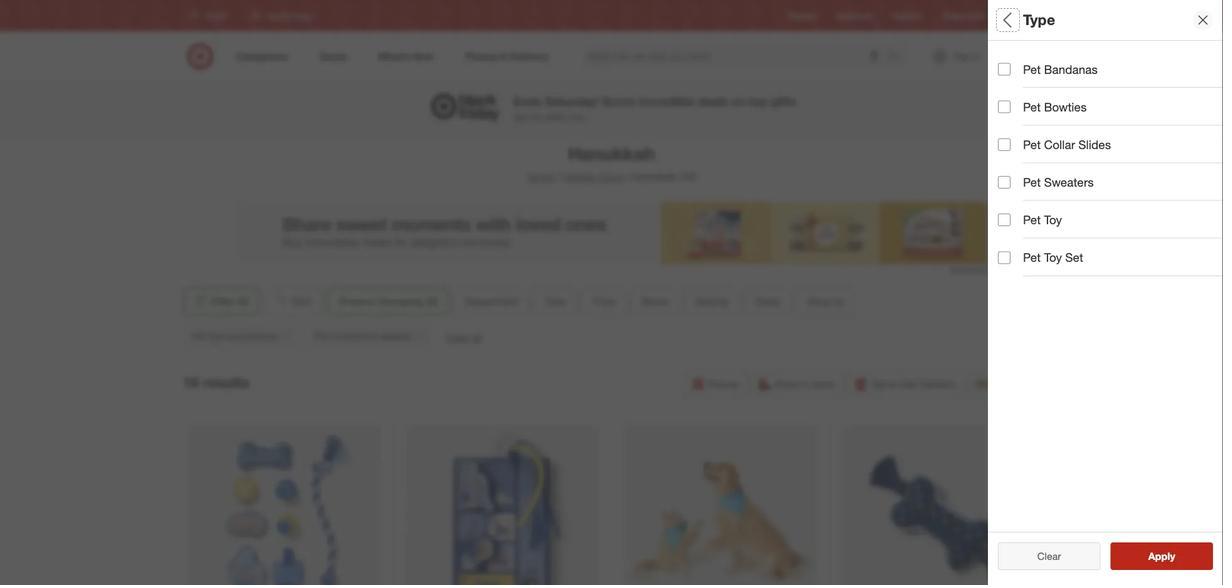 Task type: describe. For each thing, give the bounding box(es) containing it.
(2) inside button
[[237, 295, 249, 308]]

sweaters
[[1045, 175, 1095, 190]]

0 horizontal spatial sold by button
[[685, 288, 740, 316]]

by for the left sold by button
[[719, 295, 729, 308]]

costumes
[[330, 331, 370, 342]]

sort button
[[264, 288, 322, 316]]

apply button
[[1111, 543, 1214, 571]]

pet costumes & apparel button
[[305, 323, 433, 351]]

pickup button
[[686, 371, 747, 398]]

Pet Toy Set checkbox
[[999, 252, 1011, 264]]

0 horizontal spatial all
[[472, 332, 482, 344]]

0 vertical spatial deals
[[698, 94, 728, 108]]

incredible
[[639, 94, 695, 108]]

filters
[[1020, 11, 1059, 29]]

&
[[373, 331, 378, 342]]

on
[[732, 94, 746, 108]]

ends saturday! score incredible deals on top gifts get the deals now.
[[513, 94, 796, 122]]

sold inside all filters dialog
[[999, 229, 1024, 244]]

slides
[[1079, 138, 1112, 152]]

shop in store
[[776, 378, 835, 391]]

clear inside all filters dialog
[[1032, 551, 1056, 563]]

2 vertical spatial type
[[545, 295, 567, 308]]

search button
[[884, 43, 914, 73]]

(16)
[[680, 171, 696, 183]]

all filters
[[999, 11, 1059, 29]]

product
[[339, 295, 377, 308]]

day
[[901, 378, 918, 391]]

1 vertical spatial brand
[[642, 295, 669, 308]]

delivery
[[921, 378, 957, 391]]

pet collar slides
[[1024, 138, 1112, 152]]

stores
[[1022, 11, 1044, 20]]

pet bowties
[[1024, 100, 1087, 114]]

Pet Sweaters checkbox
[[999, 176, 1011, 189]]

gifts
[[771, 94, 796, 108]]

type button inside all filters dialog
[[999, 85, 1224, 129]]

2 / from the left
[[626, 171, 629, 183]]

same day delivery button
[[849, 371, 965, 398]]

pickup
[[709, 378, 739, 391]]

clear all inside all filters dialog
[[1032, 551, 1068, 563]]

filter (2)
[[210, 295, 249, 308]]

pet for pet collar slides
[[1024, 138, 1041, 152]]

see results
[[1136, 551, 1189, 563]]

brand inside all filters dialog
[[999, 185, 1033, 200]]

16
[[183, 374, 199, 392]]

product grouping (2)
[[339, 295, 438, 308]]

toy for pet toy set
[[1045, 251, 1063, 265]]

redcard
[[893, 11, 923, 20]]

find stores
[[1005, 11, 1044, 20]]

search
[[884, 51, 914, 64]]

weekly ad link
[[837, 10, 873, 21]]

sort
[[292, 295, 312, 308]]

find
[[1005, 11, 1020, 20]]

shop for shop in store
[[776, 378, 799, 391]]

0 vertical spatial price button
[[999, 129, 1224, 173]]

0 horizontal spatial clear all button
[[446, 331, 482, 345]]

see results button
[[1111, 543, 1214, 571]]

holiday shop link
[[563, 171, 624, 183]]

target inside 'link'
[[943, 11, 964, 20]]

Include out of stock checkbox
[[999, 448, 1011, 461]]

circle
[[966, 11, 985, 20]]

get
[[513, 111, 528, 122]]

pet for pet costumes & apparel
[[315, 331, 328, 342]]

1 vertical spatial brand button
[[631, 288, 680, 316]]

What can we help you find? suggestions appear below search field
[[580, 43, 892, 70]]

all inside dialog
[[1058, 551, 1068, 563]]

see
[[1136, 551, 1154, 563]]

same
[[872, 378, 898, 391]]

2 (2) from the left
[[426, 295, 438, 308]]

all
[[999, 11, 1016, 29]]

pet for pet bandanas
[[1024, 62, 1041, 77]]

weekly ad
[[837, 11, 873, 20]]

1 horizontal spatial deals button
[[999, 260, 1224, 304]]

and
[[228, 331, 243, 342]]

weekly
[[837, 11, 862, 20]]

apparel
[[381, 331, 411, 342]]

holiday
[[563, 171, 597, 183]]

saturday!
[[545, 94, 599, 108]]

set
[[1066, 251, 1084, 265]]

price inside all filters dialog
[[999, 142, 1028, 156]]

find stores link
[[1005, 10, 1044, 21]]

shipping
[[993, 378, 1033, 391]]

target link
[[528, 171, 555, 183]]

filter
[[210, 295, 235, 308]]

clear inside clear button
[[1038, 551, 1062, 563]]

shop by button
[[797, 288, 855, 316]]

16 results
[[183, 374, 250, 392]]

type inside dialog
[[1024, 11, 1056, 29]]

0 vertical spatial sold by button
[[999, 216, 1224, 260]]

Pet Collar Slides checkbox
[[999, 139, 1011, 151]]

clear button
[[999, 543, 1101, 571]]

ad
[[864, 11, 873, 20]]

sold by inside all filters dialog
[[999, 229, 1041, 244]]

apply
[[1149, 551, 1176, 563]]

Pet Bandanas checkbox
[[999, 63, 1011, 76]]

top
[[749, 94, 768, 108]]



Task type: locate. For each thing, give the bounding box(es) containing it.
1 horizontal spatial (2)
[[426, 295, 438, 308]]

hanukkah matching family cat and dog bandana - wondershop™ - blue - one size fits most image
[[624, 426, 817, 586], [624, 426, 817, 586]]

results right 16
[[203, 374, 250, 392]]

0 horizontal spatial target
[[528, 171, 555, 183]]

0 horizontal spatial /
[[557, 171, 561, 183]]

0 horizontal spatial department
[[465, 295, 519, 308]]

1 / from the left
[[557, 171, 561, 183]]

0 horizontal spatial (2)
[[237, 295, 249, 308]]

department inside all filters dialog
[[999, 54, 1067, 68]]

collar
[[1045, 138, 1076, 152]]

0 vertical spatial deals
[[999, 273, 1031, 288]]

shop by
[[807, 295, 845, 308]]

hanukkah left (16)
[[632, 171, 677, 183]]

1 horizontal spatial sold by
[[999, 229, 1041, 244]]

pet right pet collar slides option
[[1024, 138, 1041, 152]]

0 vertical spatial results
[[203, 374, 250, 392]]

0 horizontal spatial sold by
[[695, 295, 729, 308]]

0 horizontal spatial type button
[[534, 288, 577, 316]]

1 horizontal spatial target
[[943, 11, 964, 20]]

Pet Toy checkbox
[[999, 214, 1011, 227]]

now.
[[569, 111, 586, 122]]

price
[[999, 142, 1028, 156], [593, 295, 616, 308]]

toy left set
[[1045, 251, 1063, 265]]

2 toy from the top
[[1045, 251, 1063, 265]]

1 horizontal spatial all
[[1058, 551, 1068, 563]]

sponsored
[[951, 265, 988, 275]]

1 horizontal spatial clear all
[[1032, 551, 1068, 563]]

registry link
[[790, 10, 817, 21]]

deals down pet toy set option
[[999, 273, 1031, 288]]

all
[[472, 332, 482, 344], [1058, 551, 1068, 563]]

shop for shop by
[[807, 295, 831, 308]]

pet left costumes
[[315, 331, 328, 342]]

0 vertical spatial price
[[999, 142, 1028, 156]]

0 horizontal spatial price
[[593, 295, 616, 308]]

brand
[[999, 185, 1033, 200], [642, 295, 669, 308]]

pet toy set
[[1024, 251, 1084, 265]]

(2)
[[237, 295, 249, 308], [426, 295, 438, 308]]

1 horizontal spatial type button
[[999, 85, 1224, 129]]

1 vertical spatial sold by button
[[685, 288, 740, 316]]

2 horizontal spatial by
[[1027, 229, 1041, 244]]

(2) right the filter
[[237, 295, 249, 308]]

pet for pet sweaters
[[1024, 175, 1041, 190]]

1 vertical spatial target
[[528, 171, 555, 183]]

1 horizontal spatial brand
[[999, 185, 1033, 200]]

1 horizontal spatial deals
[[698, 94, 728, 108]]

hanukkah 8 days of dog toys - boots & barkley™ image
[[188, 426, 381, 586], [188, 426, 381, 586]]

0 vertical spatial brand button
[[999, 173, 1224, 216]]

1 vertical spatial sold
[[695, 295, 716, 308]]

deals left on
[[698, 94, 728, 108]]

deals inside all filters dialog
[[999, 273, 1031, 288]]

shop inside hanukkah target / holiday shop / hanukkah (16)
[[600, 171, 624, 183]]

pet for pet toy
[[1024, 213, 1041, 227]]

1 vertical spatial clear all button
[[999, 543, 1101, 571]]

0 vertical spatial all
[[472, 332, 482, 344]]

by for shop by button
[[834, 295, 845, 308]]

store
[[813, 378, 835, 391]]

target circle
[[943, 11, 985, 20]]

filter (2) button
[[183, 288, 259, 316]]

0 vertical spatial toy
[[1045, 213, 1063, 227]]

0 vertical spatial type
[[1024, 11, 1056, 29]]

1 vertical spatial results
[[1157, 551, 1189, 563]]

toy for pet toy
[[1045, 213, 1063, 227]]

deals left shop by at the bottom right of the page
[[756, 295, 781, 308]]

target
[[943, 11, 964, 20], [528, 171, 555, 183]]

1 (2) from the left
[[237, 295, 249, 308]]

type inside all filters dialog
[[999, 98, 1025, 112]]

in
[[802, 378, 810, 391]]

0 horizontal spatial sold
[[695, 295, 716, 308]]

type
[[1024, 11, 1056, 29], [999, 98, 1025, 112], [545, 295, 567, 308]]

clear all
[[446, 332, 482, 344], [1032, 551, 1068, 563]]

1 horizontal spatial department
[[999, 54, 1067, 68]]

pet toys and exercise
[[192, 331, 278, 342]]

by inside all filters dialog
[[1027, 229, 1041, 244]]

0 vertical spatial department button
[[999, 41, 1224, 85]]

pet for pet bowties
[[1024, 100, 1041, 114]]

2 vertical spatial shop
[[776, 378, 799, 391]]

0 horizontal spatial department button
[[454, 288, 529, 316]]

department
[[999, 54, 1067, 68], [465, 295, 519, 308]]

type button
[[999, 85, 1224, 129], [534, 288, 577, 316]]

pet for pet toys and exercise
[[192, 331, 205, 342]]

target inside hanukkah target / holiday shop / hanukkah (16)
[[528, 171, 555, 183]]

1 vertical spatial department
[[465, 295, 519, 308]]

exercise
[[245, 331, 278, 342]]

0 horizontal spatial by
[[719, 295, 729, 308]]

1 vertical spatial clear all
[[1032, 551, 1068, 563]]

same day delivery
[[872, 378, 957, 391]]

15.75" hanukkah plush and rope bone dog toy - boots & barkley™ image
[[843, 426, 1036, 586], [843, 426, 1036, 586]]

0 vertical spatial shop
[[600, 171, 624, 183]]

1 vertical spatial sold by
[[695, 295, 729, 308]]

1 horizontal spatial clear all button
[[999, 543, 1101, 571]]

brand button
[[999, 173, 1224, 216], [631, 288, 680, 316]]

0 horizontal spatial brand button
[[631, 288, 680, 316]]

toy
[[1045, 213, 1063, 227], [1045, 251, 1063, 265]]

bowties
[[1045, 100, 1087, 114]]

pet right the pet bandanas checkbox
[[1024, 62, 1041, 77]]

pet costumes & apparel
[[315, 331, 411, 342]]

1 horizontal spatial sold
[[999, 229, 1024, 244]]

sold by
[[999, 229, 1041, 244], [695, 295, 729, 308]]

deals
[[999, 273, 1031, 288], [756, 295, 781, 308]]

shop
[[600, 171, 624, 183], [807, 295, 831, 308], [776, 378, 799, 391]]

target left holiday
[[528, 171, 555, 183]]

0 vertical spatial clear all button
[[446, 331, 482, 345]]

0 vertical spatial clear all
[[446, 332, 482, 344]]

hanukkah up holiday shop link
[[568, 142, 655, 165]]

hanukkah
[[568, 142, 655, 165], [632, 171, 677, 183]]

bandanas
[[1045, 62, 1098, 77]]

pet sweaters
[[1024, 175, 1095, 190]]

0 vertical spatial brand
[[999, 185, 1033, 200]]

0 horizontal spatial deals button
[[745, 288, 792, 316]]

by
[[1027, 229, 1041, 244], [719, 295, 729, 308], [834, 295, 845, 308]]

toy up pet toy set
[[1045, 213, 1063, 227]]

clear all button inside all filters dialog
[[999, 543, 1101, 571]]

1 horizontal spatial department button
[[999, 41, 1224, 85]]

/ right target link
[[557, 171, 561, 183]]

0 horizontal spatial results
[[203, 374, 250, 392]]

redcard link
[[893, 10, 923, 21]]

pet right pet bowties option
[[1024, 100, 1041, 114]]

0 horizontal spatial deals
[[756, 295, 781, 308]]

pet bandanas
[[1024, 62, 1098, 77]]

registry
[[790, 11, 817, 20]]

hanukkah 8 days of cat toys - 8ct - boots & barkley™ image
[[406, 426, 599, 586], [406, 426, 599, 586]]

results inside see results button
[[1157, 551, 1189, 563]]

deals right the
[[545, 111, 566, 122]]

1 horizontal spatial price
[[999, 142, 1028, 156]]

score
[[603, 94, 636, 108]]

1 horizontal spatial brand button
[[999, 173, 1224, 216]]

shipping button
[[970, 371, 1041, 398]]

advertisement region
[[236, 202, 988, 265]]

grouping
[[379, 295, 424, 308]]

1 horizontal spatial deals
[[999, 273, 1031, 288]]

results right see
[[1157, 551, 1189, 563]]

pet right pet toy set option
[[1024, 251, 1041, 265]]

0 vertical spatial hanukkah
[[568, 142, 655, 165]]

1 horizontal spatial price button
[[999, 129, 1224, 173]]

1 horizontal spatial sold by button
[[999, 216, 1224, 260]]

1 vertical spatial all
[[1058, 551, 1068, 563]]

1 horizontal spatial results
[[1157, 551, 1189, 563]]

1 vertical spatial type button
[[534, 288, 577, 316]]

1 horizontal spatial by
[[834, 295, 845, 308]]

the
[[530, 111, 543, 122]]

2 horizontal spatial shop
[[807, 295, 831, 308]]

target left the circle
[[943, 11, 964, 20]]

clear
[[446, 332, 469, 344], [1032, 551, 1056, 563], [1038, 551, 1062, 563]]

1 horizontal spatial /
[[626, 171, 629, 183]]

1 vertical spatial deals
[[545, 111, 566, 122]]

deals
[[698, 94, 728, 108], [545, 111, 566, 122]]

/ right holiday shop link
[[626, 171, 629, 183]]

Pet Bowties checkbox
[[999, 101, 1011, 113]]

pet inside pet costumes & apparel 'button'
[[315, 331, 328, 342]]

0 horizontal spatial deals
[[545, 111, 566, 122]]

target circle link
[[943, 10, 985, 21]]

results for 16 results
[[203, 374, 250, 392]]

0 horizontal spatial brand
[[642, 295, 669, 308]]

pet toy
[[1024, 213, 1063, 227]]

0 vertical spatial type button
[[999, 85, 1224, 129]]

pet right pet sweaters option
[[1024, 175, 1041, 190]]

0 vertical spatial target
[[943, 11, 964, 20]]

pet for pet toy set
[[1024, 251, 1041, 265]]

1 vertical spatial price button
[[582, 288, 626, 316]]

shop in store button
[[752, 371, 844, 398]]

1 vertical spatial department button
[[454, 288, 529, 316]]

1 vertical spatial shop
[[807, 295, 831, 308]]

department button
[[999, 41, 1224, 85], [454, 288, 529, 316]]

1 vertical spatial deals
[[756, 295, 781, 308]]

0 horizontal spatial price button
[[582, 288, 626, 316]]

1 horizontal spatial shop
[[776, 378, 799, 391]]

all filters dialog
[[989, 0, 1224, 586]]

sold
[[999, 229, 1024, 244], [695, 295, 716, 308]]

0 vertical spatial sold
[[999, 229, 1024, 244]]

0 vertical spatial sold by
[[999, 229, 1041, 244]]

toys
[[208, 331, 225, 342]]

deals button
[[999, 260, 1224, 304], [745, 288, 792, 316]]

pet left toys
[[192, 331, 205, 342]]

pet toys and exercise button
[[183, 323, 300, 351]]

sold by button
[[999, 216, 1224, 260], [685, 288, 740, 316]]

ends
[[513, 94, 542, 108]]

hanukkah target / holiday shop / hanukkah (16)
[[528, 142, 696, 183]]

pet right 'pet toy' 'option'
[[1024, 213, 1041, 227]]

1 vertical spatial price
[[593, 295, 616, 308]]

0 vertical spatial department
[[999, 54, 1067, 68]]

results for see results
[[1157, 551, 1189, 563]]

results
[[203, 374, 250, 392], [1157, 551, 1189, 563]]

1 vertical spatial type
[[999, 98, 1025, 112]]

0 horizontal spatial shop
[[600, 171, 624, 183]]

1 vertical spatial toy
[[1045, 251, 1063, 265]]

(2) right grouping
[[426, 295, 438, 308]]

type dialog
[[989, 0, 1224, 586]]

1 toy from the top
[[1045, 213, 1063, 227]]

clear all button
[[446, 331, 482, 345], [999, 543, 1101, 571]]

pet
[[1024, 62, 1041, 77], [1024, 100, 1041, 114], [1024, 138, 1041, 152], [1024, 175, 1041, 190], [1024, 213, 1041, 227], [1024, 251, 1041, 265], [192, 331, 205, 342], [315, 331, 328, 342]]

1 vertical spatial hanukkah
[[632, 171, 677, 183]]

pet inside pet toys and exercise button
[[192, 331, 205, 342]]

0 horizontal spatial clear all
[[446, 332, 482, 344]]



Task type: vqa. For each thing, say whether or not it's contained in the screenshot.
Add to cart
no



